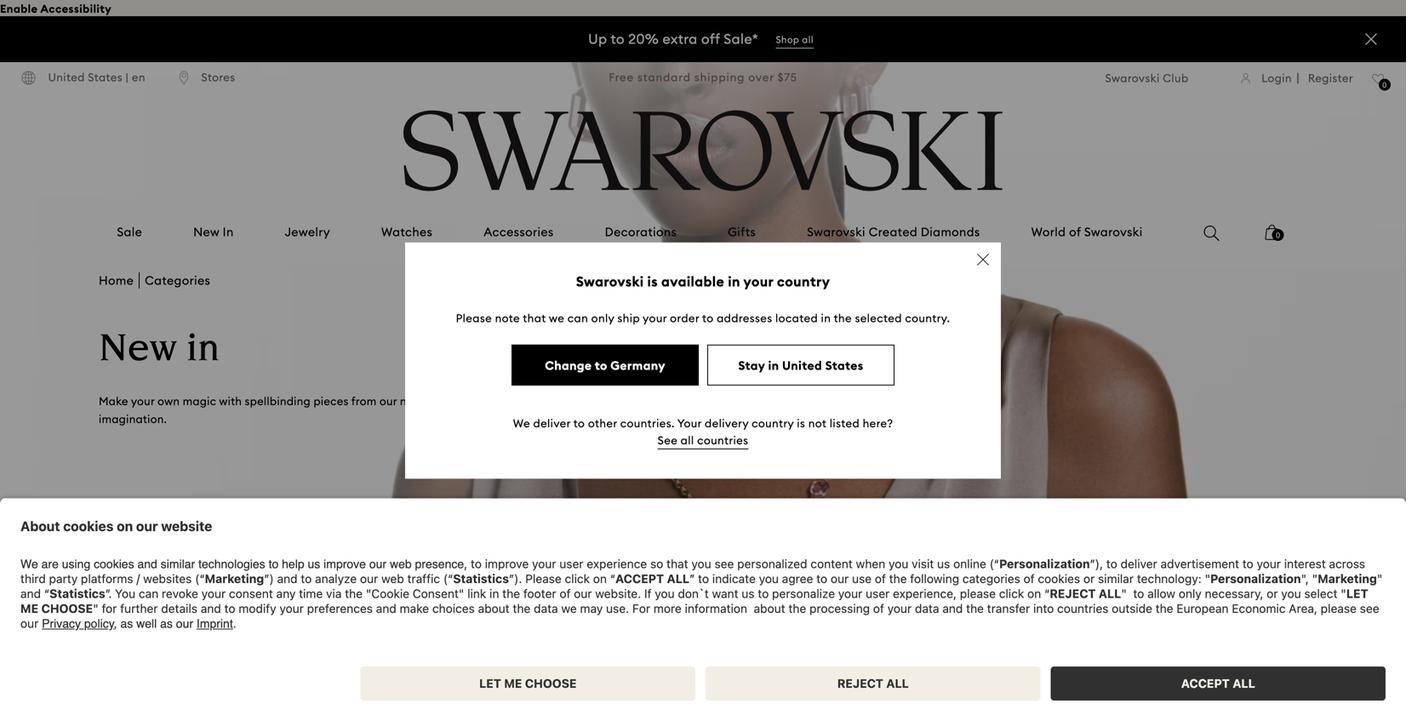 Task type: describe. For each thing, give the bounding box(es) containing it.
in left the
[[821, 311, 831, 325]]

magic
[[183, 394, 217, 408]]

in up addresses
[[728, 273, 741, 290]]

to inside we deliver to other countries. your delivery country is not listed here? see all countries
[[574, 416, 585, 430]]

free standard shipping over $75
[[609, 70, 798, 84]]

close image
[[978, 254, 989, 266]]

united states | en
[[48, 70, 146, 84]]

stores
[[201, 70, 235, 84]]

other
[[588, 416, 618, 430]]

en
[[132, 70, 146, 84]]

stay in united states button
[[708, 345, 895, 386]]

up
[[589, 30, 608, 48]]

deliver
[[533, 416, 571, 430]]

0 for left-wishlist image
[[1383, 80, 1388, 89]]

left-locator image image
[[180, 71, 189, 85]]

0 vertical spatial 0 link
[[1373, 71, 1391, 96]]

is inside make your own magic with spellbinding pieces from our new collection. the only limit is your imagination.
[[558, 394, 566, 408]]

the
[[484, 394, 504, 408]]

home link
[[99, 273, 134, 289]]

pieces
[[314, 394, 349, 408]]

that
[[523, 311, 546, 325]]

your right ship
[[643, 311, 667, 325]]

the
[[834, 311, 852, 325]]

register link
[[1309, 70, 1354, 85]]

addresses
[[717, 311, 773, 325]]

can
[[568, 311, 589, 325]]

standard
[[638, 70, 691, 84]]

countries
[[697, 433, 749, 448]]

world of swarovski
[[1032, 225, 1143, 240]]

swarovski created diamonds link
[[807, 224, 981, 241]]

| inside 'united states | en' link
[[126, 70, 129, 84]]

new for new in
[[193, 225, 220, 240]]

watches
[[381, 225, 433, 240]]

selected
[[855, 311, 902, 325]]

by: relevance
[[1219, 575, 1296, 589]]

created
[[869, 225, 918, 240]]

accessories
[[484, 225, 554, 240]]

over
[[749, 70, 775, 84]]

watches link
[[381, 224, 433, 241]]

swarovski club link
[[1106, 70, 1211, 85]]

see
[[658, 433, 678, 448]]

enable accessibility link
[[0, 2, 112, 16]]

results
[[119, 577, 158, 591]]

please
[[456, 311, 492, 325]]

categories link
[[145, 273, 211, 289]]

swarovski right of
[[1085, 225, 1143, 240]]

sort by: relevance button
[[1193, 560, 1310, 589]]

world of swarovski link
[[1032, 224, 1143, 241]]

spellbinding
[[245, 394, 311, 408]]

new in
[[193, 225, 234, 240]]

not
[[809, 416, 827, 430]]

see all countries link
[[658, 433, 749, 450]]

located
[[776, 311, 818, 325]]

we
[[513, 416, 530, 430]]

sort by: relevance
[[1193, 575, 1296, 589]]

0 vertical spatial is
[[648, 273, 658, 290]]

jewelry link
[[285, 224, 330, 241]]

note
[[495, 311, 520, 325]]

world
[[1032, 225, 1066, 240]]

your up other
[[569, 394, 593, 408]]

301
[[98, 577, 116, 591]]

enable
[[0, 2, 38, 16]]

new for new in
[[99, 331, 177, 371]]

accessibility
[[40, 2, 112, 16]]

swarovski image
[[404, 110, 1003, 192]]

swarovski is available in your country
[[576, 273, 830, 290]]

stay
[[739, 358, 765, 373]]

in up magic
[[187, 331, 220, 371]]

states inside button
[[826, 358, 864, 373]]

gifts link
[[728, 224, 756, 241]]

cart-mobile image image
[[1266, 225, 1280, 240]]

ship
[[618, 311, 640, 325]]

register
[[1309, 71, 1354, 85]]



Task type: vqa. For each thing, say whether or not it's contained in the screenshot.
states
yes



Task type: locate. For each thing, give the bounding box(es) containing it.
states down the
[[826, 358, 864, 373]]

diamonds
[[921, 225, 981, 240]]

1 horizontal spatial 0
[[1383, 80, 1388, 89]]

countries.
[[621, 416, 675, 430]]

swarovski up ship
[[576, 273, 644, 290]]

make your own magic with spellbinding pieces from our new collection. the only limit is your imagination.
[[99, 394, 593, 426]]

is
[[648, 273, 658, 290], [558, 394, 566, 408], [797, 416, 806, 430]]

listed
[[830, 416, 860, 430]]

shipping
[[695, 70, 745, 84]]

1 horizontal spatial is
[[648, 273, 658, 290]]

0 vertical spatial only
[[592, 311, 615, 325]]

1 vertical spatial new
[[99, 331, 177, 371]]

only inside make your own magic with spellbinding pieces from our new collection. the only limit is your imagination.
[[506, 394, 529, 408]]

own
[[158, 394, 180, 408]]

1 vertical spatial is
[[558, 394, 566, 408]]

home
[[99, 273, 134, 288]]

1 horizontal spatial states
[[826, 358, 864, 373]]

1 horizontal spatial only
[[592, 311, 615, 325]]

from
[[352, 394, 377, 408]]

0 horizontal spatial is
[[558, 394, 566, 408]]

0 horizontal spatial |
[[126, 70, 129, 84]]

country left not
[[752, 416, 794, 430]]

all
[[802, 34, 814, 46], [681, 433, 694, 448]]

all right shop
[[802, 34, 814, 46]]

sale link
[[117, 224, 142, 241]]

new up make
[[99, 331, 177, 371]]

to right change
[[595, 358, 608, 373]]

1 horizontal spatial united
[[783, 358, 823, 373]]

1 vertical spatial states
[[826, 358, 864, 373]]

is left available
[[648, 273, 658, 290]]

|
[[1297, 69, 1301, 85], [126, 70, 129, 84]]

20%
[[629, 30, 659, 48]]

gifts
[[728, 225, 756, 240]]

decorations
[[605, 225, 677, 240]]

sale
[[117, 225, 142, 240]]

0 link right 'register'
[[1373, 71, 1391, 96]]

is right limit
[[558, 394, 566, 408]]

country.
[[905, 311, 951, 325]]

1 horizontal spatial |
[[1297, 69, 1301, 85]]

swarovski club
[[1106, 71, 1189, 85]]

1 vertical spatial country
[[752, 416, 794, 430]]

country-selector image image
[[21, 71, 36, 85]]

all down the your
[[681, 433, 694, 448]]

your
[[744, 273, 774, 290], [643, 311, 667, 325], [131, 394, 155, 408], [569, 394, 593, 408]]

make
[[99, 394, 128, 408]]

sale*
[[724, 30, 759, 48]]

we
[[549, 311, 565, 325]]

categories
[[145, 273, 211, 288]]

shop
[[776, 34, 800, 46]]

enable accessibility
[[0, 2, 112, 16]]

0 vertical spatial all
[[802, 34, 814, 46]]

your
[[678, 416, 702, 430]]

extra
[[663, 30, 698, 48]]

stores link
[[180, 70, 235, 85]]

1 horizontal spatial new
[[193, 225, 220, 240]]

301 results
[[98, 577, 158, 591]]

we deliver to other countries. your delivery country is not listed here? see all countries
[[513, 416, 894, 448]]

0 link
[[1373, 71, 1391, 96], [1266, 223, 1285, 252]]

new left in
[[193, 225, 220, 240]]

0 vertical spatial new
[[193, 225, 220, 240]]

with
[[219, 394, 242, 408]]

states
[[88, 70, 123, 84], [826, 358, 864, 373]]

0 horizontal spatial states
[[88, 70, 123, 84]]

| right login at top right
[[1297, 69, 1301, 85]]

0 vertical spatial states
[[88, 70, 123, 84]]

order
[[670, 311, 700, 325]]

1 vertical spatial all
[[681, 433, 694, 448]]

to right the order
[[703, 311, 714, 325]]

0 right search image at top right
[[1277, 231, 1281, 240]]

club
[[1163, 71, 1189, 85]]

country
[[777, 273, 830, 290], [752, 416, 794, 430]]

in
[[223, 225, 234, 240]]

of
[[1070, 225, 1082, 240]]

free
[[609, 70, 634, 84]]

0 horizontal spatial new
[[99, 331, 177, 371]]

shop all
[[776, 34, 814, 46]]

left-wishlist image image
[[1373, 74, 1385, 85]]

united inside button
[[783, 358, 823, 373]]

| register
[[1297, 69, 1354, 85]]

1 vertical spatial only
[[506, 394, 529, 408]]

decorations link
[[605, 224, 677, 241]]

0 horizontal spatial 0
[[1277, 231, 1281, 240]]

only right can in the left of the page
[[592, 311, 615, 325]]

united right country-selector image
[[48, 70, 85, 84]]

stay in united states
[[739, 358, 864, 373]]

swarovski for swarovski is available in your country
[[576, 273, 644, 290]]

0 vertical spatial 0
[[1383, 80, 1388, 89]]

swarovski left created
[[807, 225, 866, 240]]

swarovski left club
[[1106, 71, 1160, 85]]

| left en
[[126, 70, 129, 84]]

1 vertical spatial 0
[[1277, 231, 1281, 240]]

to
[[611, 30, 625, 48], [703, 311, 714, 325], [595, 358, 608, 373], [574, 416, 585, 430]]

0 link right search image at top right
[[1266, 223, 1285, 252]]

in
[[728, 273, 741, 290], [821, 311, 831, 325], [187, 331, 220, 371], [768, 358, 780, 373]]

all inside we deliver to other countries. your delivery country is not listed here? see all countries
[[681, 433, 694, 448]]

collection.
[[425, 394, 481, 408]]

search image image
[[1205, 226, 1220, 241]]

only
[[592, 311, 615, 325], [506, 394, 529, 408]]

new
[[193, 225, 220, 240], [99, 331, 177, 371]]

2 vertical spatial is
[[797, 416, 806, 430]]

0 horizontal spatial all
[[681, 433, 694, 448]]

your up addresses
[[744, 273, 774, 290]]

off
[[702, 30, 720, 48]]

login link
[[1242, 70, 1293, 85]]

states left en
[[88, 70, 123, 84]]

your up imagination.
[[131, 394, 155, 408]]

to right up
[[611, 30, 625, 48]]

shop all link
[[776, 33, 814, 48]]

change to germany button
[[512, 345, 699, 386]]

0 horizontal spatial united
[[48, 70, 85, 84]]

1 horizontal spatial 0 link
[[1373, 71, 1391, 96]]

new in link
[[193, 224, 234, 241]]

0 horizontal spatial 0 link
[[1266, 223, 1285, 252]]

0 horizontal spatial only
[[506, 394, 529, 408]]

login
[[1262, 71, 1293, 85]]

country inside we deliver to other countries. your delivery country is not listed here? see all countries
[[752, 416, 794, 430]]

our
[[380, 394, 397, 408]]

united down "located"
[[783, 358, 823, 373]]

1 horizontal spatial all
[[802, 34, 814, 46]]

0 for cart-mobile image
[[1277, 231, 1281, 240]]

to inside change to germany button
[[595, 358, 608, 373]]

$75
[[778, 70, 798, 84]]

1 vertical spatial united
[[783, 358, 823, 373]]

1 vertical spatial 0 link
[[1266, 223, 1285, 252]]

0 right 'register'
[[1383, 80, 1388, 89]]

0 vertical spatial country
[[777, 273, 830, 290]]

please note that we can only ship your order to addresses located in the selected country.
[[456, 311, 951, 325]]

country up "located"
[[777, 273, 830, 290]]

delivery
[[705, 416, 749, 430]]

to left other
[[574, 416, 585, 430]]

in right stay
[[768, 358, 780, 373]]

united states | en link
[[21, 70, 146, 85]]

in inside button
[[768, 358, 780, 373]]

new
[[400, 394, 422, 408]]

here?
[[863, 416, 894, 430]]

is left not
[[797, 416, 806, 430]]

left login image
[[1242, 73, 1251, 84]]

swarovski for swarovski created diamonds
[[807, 225, 866, 240]]

swarovski for swarovski club
[[1106, 71, 1160, 85]]

sort
[[1193, 575, 1216, 589]]

swarovski created diamonds
[[807, 225, 981, 240]]

germany
[[611, 358, 666, 373]]

available
[[662, 273, 725, 290]]

2 horizontal spatial is
[[797, 416, 806, 430]]

up to 20% extra off sale*
[[589, 30, 763, 48]]

0
[[1383, 80, 1388, 89], [1277, 231, 1281, 240]]

0 vertical spatial united
[[48, 70, 85, 84]]

is inside we deliver to other countries. your delivery country is not listed here? see all countries
[[797, 416, 806, 430]]

only up the we
[[506, 394, 529, 408]]



